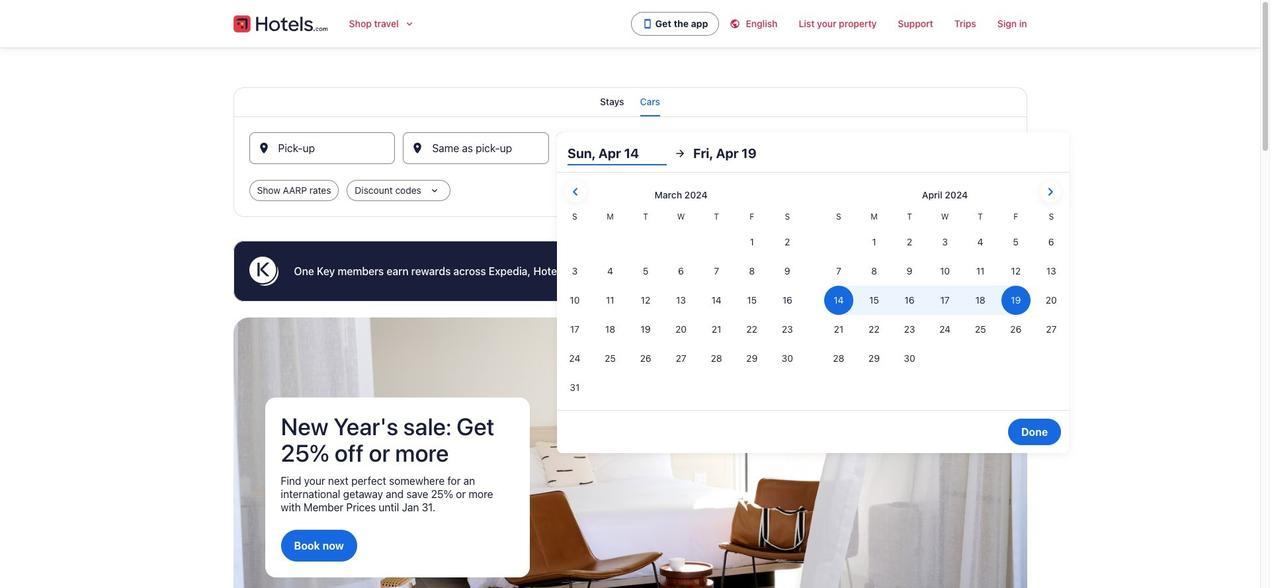 Task type: locate. For each thing, give the bounding box(es) containing it.
previous month image
[[568, 184, 584, 200]]

tab list
[[233, 87, 1027, 116]]

download the app button image
[[642, 19, 653, 29]]

hotels logo image
[[233, 13, 328, 34]]

main content
[[0, 48, 1260, 588]]



Task type: describe. For each thing, give the bounding box(es) containing it.
next month image
[[1043, 184, 1058, 200]]

small image
[[730, 19, 746, 29]]

shop travel image
[[404, 19, 414, 29]]



Task type: vqa. For each thing, say whether or not it's contained in the screenshot.
HOTELS LOGO
yes



